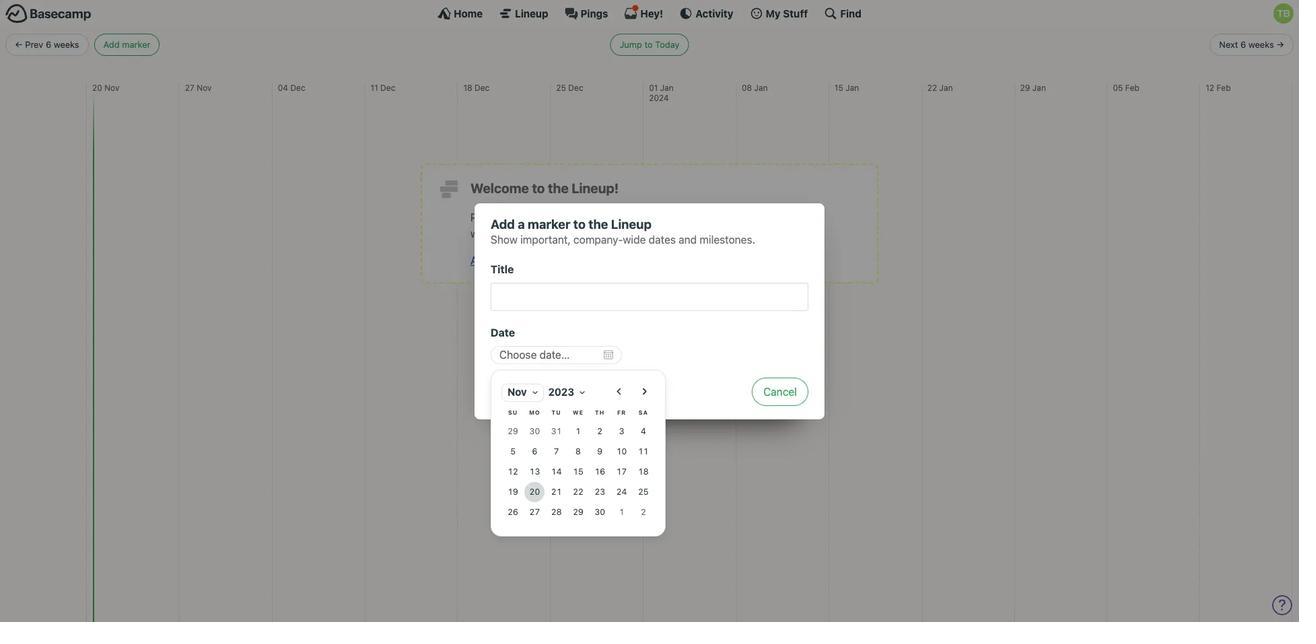 Task type: locate. For each thing, give the bounding box(es) containing it.
1 horizontal spatial 27
[[530, 507, 540, 517]]

15 for 15
[[573, 466, 584, 476]]

2 horizontal spatial 29
[[1020, 83, 1031, 93]]

1 vertical spatial 29 button
[[568, 502, 588, 522]]

feb right 05 at the top of page
[[1126, 83, 1140, 93]]

1 horizontal spatial the
[[589, 216, 608, 231]]

25 for 25 dec
[[556, 83, 566, 93]]

1 weeks from the left
[[54, 39, 79, 50]]

add up show
[[491, 216, 515, 231]]

15 inside button
[[573, 466, 584, 476]]

11 inside button
[[638, 446, 649, 456]]

30 button down 23
[[590, 502, 610, 522]]

of
[[711, 211, 721, 223]]

lineup
[[515, 7, 548, 19], [611, 216, 652, 231]]

weeks left the →
[[1249, 39, 1274, 50]]

0 vertical spatial 27
[[185, 83, 195, 93]]

0 horizontal spatial 20
[[92, 83, 102, 93]]

4 button
[[633, 421, 654, 441]]

3 jan from the left
[[846, 83, 859, 93]]

22 for 22
[[573, 486, 584, 496]]

0 vertical spatial add
[[103, 39, 120, 50]]

0 vertical spatial 11
[[371, 83, 378, 93]]

jan for 22 jan
[[940, 83, 953, 93]]

27
[[185, 83, 195, 93], [530, 507, 540, 517]]

1 horizontal spatial weeks
[[1249, 39, 1274, 50]]

find button
[[824, 7, 862, 20]]

2 down 25 button
[[641, 507, 646, 517]]

0 vertical spatial 25
[[556, 83, 566, 93]]

tim burton image
[[1274, 3, 1294, 24]]

0 horizontal spatial 1
[[576, 426, 581, 436]]

20 down 13 button
[[530, 486, 540, 496]]

5 button
[[503, 441, 523, 462]]

1 vertical spatial 20
[[530, 486, 540, 496]]

lineup left pings popup button
[[515, 7, 548, 19]]

29 jan
[[1020, 83, 1046, 93]]

0 horizontal spatial 22
[[573, 486, 584, 496]]

a inside add a marker to the lineup show important, company-wide dates and milestones.
[[518, 216, 525, 231]]

and inside add a marker to the lineup show important, company-wide dates and milestones.
[[679, 234, 697, 246]]

30 down 23 'button'
[[595, 507, 605, 517]]

a up what,
[[550, 211, 556, 223]]

the up "timeline"
[[548, 180, 569, 196]]

0 horizontal spatial 1 button
[[568, 421, 588, 441]]

1 button down 'we'
[[568, 421, 588, 441]]

find
[[841, 7, 862, 19]]

11 button
[[633, 441, 654, 462]]

a right for
[[616, 211, 622, 223]]

0 vertical spatial on
[[535, 211, 547, 223]]

12 inside button
[[508, 466, 518, 476]]

lineup link
[[499, 7, 548, 20]]

1 vertical spatial 15
[[573, 466, 584, 476]]

to down "when"
[[570, 254, 580, 266]]

to right welcome
[[532, 180, 545, 196]]

dec for 11 dec
[[380, 83, 395, 93]]

11
[[371, 83, 378, 93], [638, 446, 649, 456]]

0 vertical spatial 1
[[576, 426, 581, 436]]

11 for 11 dec
[[371, 83, 378, 93]]

→
[[1277, 39, 1285, 50]]

next 6 weeks →
[[1220, 39, 1285, 50]]

play,
[[770, 211, 792, 223]]

start
[[649, 227, 672, 239]]

Choose date… field
[[491, 346, 622, 364]]

marker
[[122, 39, 150, 50], [528, 216, 571, 231]]

0 vertical spatial 22
[[928, 83, 937, 93]]

weeks right prev
[[54, 39, 79, 50]]

on up what,
[[535, 211, 547, 223]]

0 vertical spatial 30
[[530, 426, 540, 436]]

0 vertical spatial 30 button
[[525, 421, 545, 441]]

a left project
[[582, 254, 588, 266]]

1 vertical spatial lineup
[[611, 216, 652, 231]]

0 vertical spatial 18
[[464, 83, 472, 93]]

su
[[508, 409, 518, 415]]

lineup!
[[572, 180, 619, 196]]

jan inside the 01 jan 2024
[[660, 83, 674, 93]]

0 vertical spatial 12
[[1206, 83, 1215, 93]]

0 horizontal spatial 11
[[371, 83, 378, 93]]

1 horizontal spatial 2
[[641, 507, 646, 517]]

milestones.
[[700, 234, 756, 246]]

12 feb
[[1206, 83, 1231, 93]]

1 horizontal spatial nov
[[197, 83, 212, 93]]

dates right wide
[[649, 234, 676, 246]]

lineup inside 'main' element
[[515, 7, 548, 19]]

1 horizontal spatial 15
[[835, 83, 844, 93]]

1 vertical spatial dates
[[540, 254, 567, 266]]

in
[[759, 211, 767, 223]]

20 down add marker link
[[92, 83, 102, 93]]

4 dec from the left
[[569, 83, 584, 93]]

None submit
[[491, 377, 537, 406]]

projects
[[492, 211, 532, 223], [607, 227, 646, 239]]

0 vertical spatial 1 button
[[568, 421, 588, 441]]

dec
[[290, 83, 305, 93], [380, 83, 395, 93], [475, 83, 490, 93], [569, 83, 584, 93]]

to inside add a marker to the lineup show important, company-wide dates and milestones.
[[574, 216, 586, 231]]

0 vertical spatial 2
[[597, 426, 603, 436]]

1 vertical spatial marker
[[528, 216, 571, 231]]

1 horizontal spatial 11
[[638, 446, 649, 456]]

2 button down th
[[590, 421, 610, 441]]

to up company-
[[574, 216, 586, 231]]

2 dec from the left
[[380, 83, 395, 93]]

0 vertical spatial 29
[[1020, 83, 1031, 93]]

date
[[491, 327, 515, 339]]

what,
[[527, 227, 554, 239]]

dec for 25 dec
[[569, 83, 584, 93]]

4 jan from the left
[[940, 83, 953, 93]]

1 horizontal spatial 29
[[573, 507, 584, 517]]

1 horizontal spatial lineup
[[611, 216, 652, 231]]

and
[[557, 227, 575, 239], [674, 227, 693, 239], [679, 234, 697, 246]]

1 horizontal spatial projects
[[607, 227, 646, 239]]

04 dec
[[278, 83, 305, 93]]

1 horizontal spatial 6
[[532, 446, 538, 456]]

25 for 25
[[638, 486, 649, 496]]

on
[[535, 211, 547, 223], [512, 227, 524, 239]]

22 inside 22 button
[[573, 486, 584, 496]]

1 horizontal spatial 22
[[928, 83, 937, 93]]

27 for 27 nov
[[185, 83, 195, 93]]

1 feb from the left
[[1126, 83, 1140, 93]]

show
[[491, 234, 518, 246]]

31
[[551, 426, 562, 436]]

25 inside button
[[638, 486, 649, 496]]

on left what,
[[512, 227, 524, 239]]

add inside add a marker to the lineup show important, company-wide dates and milestones.
[[491, 216, 515, 231]]

marker inside add a marker to the lineup show important, company-wide dates and milestones.
[[528, 216, 571, 231]]

27 inside 27 button
[[530, 507, 540, 517]]

0 horizontal spatial feb
[[1126, 83, 1140, 93]]

29 button
[[503, 421, 523, 441], [568, 502, 588, 522]]

1 vertical spatial 22
[[573, 486, 584, 496]]

0 horizontal spatial add
[[103, 39, 120, 50]]

a left what,
[[518, 216, 525, 231]]

29 button down the su
[[503, 421, 523, 441]]

0 horizontal spatial 18
[[464, 83, 472, 93]]

17
[[617, 466, 627, 476]]

2 horizontal spatial 6
[[1241, 39, 1246, 50]]

0 horizontal spatial 15
[[573, 466, 584, 476]]

0 horizontal spatial 2
[[597, 426, 603, 436]]

30 button down mo at the bottom
[[525, 421, 545, 441]]

0 vertical spatial marker
[[122, 39, 150, 50]]

0 horizontal spatial 29 button
[[503, 421, 523, 441]]

0 horizontal spatial lineup
[[515, 7, 548, 19]]

the up company-
[[589, 216, 608, 231]]

6 button
[[525, 441, 545, 462]]

0 horizontal spatial nov
[[104, 83, 119, 93]]

1 down 'we'
[[576, 426, 581, 436]]

dates inside add a marker to the lineup show important, company-wide dates and milestones.
[[649, 234, 676, 246]]

24
[[617, 486, 627, 496]]

my stuff button
[[750, 7, 808, 20]]

welcome
[[471, 180, 529, 196]]

1 vertical spatial 30
[[595, 507, 605, 517]]

to
[[532, 180, 545, 196], [574, 216, 586, 231], [570, 254, 580, 266]]

lineup up wide
[[611, 216, 652, 231]]

dates down important,
[[540, 254, 567, 266]]

11 for 11
[[638, 446, 649, 456]]

1 vertical spatial 2
[[641, 507, 646, 517]]

05
[[1113, 83, 1123, 93]]

1 vertical spatial 1 button
[[612, 502, 632, 522]]

add up 20 nov
[[103, 39, 120, 50]]

1 horizontal spatial 29 button
[[568, 502, 588, 522]]

0 horizontal spatial 2 button
[[590, 421, 610, 441]]

for
[[600, 211, 613, 223]]

2 jan from the left
[[755, 83, 768, 93]]

1 horizontal spatial add
[[471, 254, 490, 266]]

1 vertical spatial 1
[[619, 507, 624, 517]]

2 button
[[590, 421, 610, 441], [633, 502, 654, 522]]

jan
[[660, 83, 674, 93], [755, 83, 768, 93], [846, 83, 859, 93], [940, 83, 953, 93], [1033, 83, 1046, 93]]

2 down th
[[597, 426, 603, 436]]

projects up show
[[492, 211, 532, 223]]

0 horizontal spatial 29
[[508, 426, 518, 436]]

1 button down the 24
[[612, 502, 632, 522]]

6 up 13
[[532, 446, 538, 456]]

18
[[464, 83, 472, 93], [638, 466, 649, 476]]

29 for bottommost 29 button
[[573, 507, 584, 517]]

1 horizontal spatial 2 button
[[633, 502, 654, 522]]

1 horizontal spatial on
[[535, 211, 547, 223]]

3 dec from the left
[[475, 83, 490, 93]]

nov
[[104, 83, 119, 93], [197, 83, 212, 93], [508, 386, 527, 398]]

2 vertical spatial add
[[471, 254, 490, 266]]

18 for 18 dec
[[464, 83, 472, 93]]

28 button
[[547, 502, 567, 522]]

1 horizontal spatial 20
[[530, 486, 540, 496]]

1 vertical spatial 2 button
[[633, 502, 654, 522]]

12
[[1206, 83, 1215, 93], [508, 466, 518, 476]]

a
[[550, 211, 556, 223], [616, 211, 622, 223], [655, 211, 661, 223], [518, 216, 525, 231], [582, 254, 588, 266]]

1 vertical spatial projects
[[607, 227, 646, 239]]

pings button
[[565, 7, 608, 20]]

weeks
[[54, 39, 79, 50], [1249, 39, 1274, 50]]

feb
[[1126, 83, 1140, 93], [1217, 83, 1231, 93]]

0 horizontal spatial 12
[[508, 466, 518, 476]]

0 horizontal spatial weeks
[[54, 39, 79, 50]]

0 vertical spatial dates
[[649, 234, 676, 246]]

snapshot
[[664, 211, 709, 223]]

add left title
[[471, 254, 490, 266]]

1 horizontal spatial 1 button
[[612, 502, 632, 522]]

1 vertical spatial 12
[[508, 466, 518, 476]]

0 vertical spatial 15
[[835, 83, 844, 93]]

add for a
[[491, 216, 515, 231]]

3 button
[[612, 421, 632, 441]]

04
[[278, 83, 288, 93]]

20 button
[[525, 482, 545, 502]]

01
[[649, 83, 658, 93]]

20 for 20 nov
[[92, 83, 102, 93]]

to for dates
[[570, 254, 580, 266]]

0 horizontal spatial 25
[[556, 83, 566, 93]]

2 vertical spatial to
[[570, 254, 580, 266]]

1 horizontal spatial marker
[[528, 216, 571, 231]]

26
[[508, 507, 518, 517]]

1 horizontal spatial 1
[[619, 507, 624, 517]]

1 horizontal spatial 30 button
[[590, 502, 610, 522]]

None text field
[[491, 283, 809, 311]]

18 inside button
[[638, 466, 649, 476]]

29 button right 28 button
[[568, 502, 588, 522]]

jan for 01 jan 2024
[[660, 83, 674, 93]]

1 vertical spatial add
[[491, 216, 515, 231]]

1 vertical spatial to
[[574, 216, 586, 231]]

0 horizontal spatial projects
[[492, 211, 532, 223]]

hey! button
[[624, 7, 663, 20]]

19 button
[[503, 482, 523, 502]]

1 vertical spatial the
[[589, 216, 608, 231]]

2
[[597, 426, 603, 436], [641, 507, 646, 517]]

2 feb from the left
[[1217, 83, 1231, 93]]

20 for 20
[[530, 486, 540, 496]]

6
[[46, 39, 51, 50], [1241, 39, 1246, 50], [532, 446, 538, 456]]

1 dec from the left
[[290, 83, 305, 93]]

the
[[548, 180, 569, 196], [589, 216, 608, 231]]

the inside add a marker to the lineup show important, company-wide dates and milestones.
[[589, 216, 608, 231]]

0 vertical spatial projects
[[492, 211, 532, 223]]

6 right prev
[[46, 39, 51, 50]]

2024
[[649, 93, 669, 103]]

0 vertical spatial 2 button
[[590, 421, 610, 441]]

we
[[573, 409, 584, 415]]

1 vertical spatial 18
[[638, 466, 649, 476]]

jan for 29 jan
[[1033, 83, 1046, 93]]

30 down mo at the bottom
[[530, 426, 540, 436]]

0 horizontal spatial the
[[548, 180, 569, 196]]

title
[[491, 263, 514, 275]]

12 for 12
[[508, 466, 518, 476]]

1 down 24 button
[[619, 507, 624, 517]]

2 horizontal spatial nov
[[508, 386, 527, 398]]

20
[[92, 83, 102, 93], [530, 486, 540, 496]]

0 vertical spatial lineup
[[515, 7, 548, 19]]

1 horizontal spatial dates
[[649, 234, 676, 246]]

20 inside 'button'
[[530, 486, 540, 496]]

who's
[[795, 211, 823, 223]]

home
[[454, 7, 483, 19]]

1 vertical spatial 30 button
[[590, 502, 610, 522]]

projects down visual
[[607, 227, 646, 239]]

1 horizontal spatial 25
[[638, 486, 649, 496]]

1 vertical spatial 29
[[508, 426, 518, 436]]

6 right next
[[1241, 39, 1246, 50]]

1 jan from the left
[[660, 83, 674, 93]]

27 for 27
[[530, 507, 540, 517]]

2 button right 24 button
[[633, 502, 654, 522]]

0 vertical spatial 20
[[92, 83, 102, 93]]

0 horizontal spatial on
[[512, 227, 524, 239]]

18 button
[[633, 462, 654, 482]]

12 button
[[503, 462, 523, 482]]

5 jan from the left
[[1033, 83, 1046, 93]]

feb down next
[[1217, 83, 1231, 93]]

2 vertical spatial 29
[[573, 507, 584, 517]]

1 vertical spatial 25
[[638, 486, 649, 496]]

22 for 22 jan
[[928, 83, 937, 93]]

0 horizontal spatial 27
[[185, 83, 195, 93]]

25
[[556, 83, 566, 93], [638, 486, 649, 496]]

←
[[15, 39, 23, 50]]

13
[[530, 466, 540, 476]]



Task type: describe. For each thing, give the bounding box(es) containing it.
next
[[1220, 39, 1239, 50]]

9
[[597, 446, 603, 456]]

my stuff
[[766, 7, 808, 19]]

0 horizontal spatial 30
[[530, 426, 540, 436]]

27 button
[[525, 502, 545, 522]]

0 vertical spatial 29 button
[[503, 421, 523, 441]]

25 button
[[633, 482, 654, 502]]

4
[[641, 426, 646, 436]]

20 nov
[[92, 83, 119, 93]]

dec for 04 dec
[[290, 83, 305, 93]]

a up "start"
[[655, 211, 661, 223]]

welcome to the lineup!
[[471, 180, 619, 196]]

0 horizontal spatial 30 button
[[525, 421, 545, 441]]

08 jan
[[742, 83, 768, 93]]

13 button
[[525, 462, 545, 482]]

home link
[[438, 7, 483, 20]]

1 horizontal spatial 30
[[595, 507, 605, 517]]

6 inside the 6 button
[[532, 446, 538, 456]]

8 button
[[568, 441, 588, 462]]

main element
[[0, 0, 1300, 26]]

cancel
[[764, 385, 797, 398]]

feb for 05 feb
[[1126, 83, 1140, 93]]

activity
[[696, 7, 734, 19]]

add for start/end
[[471, 254, 490, 266]]

add start/end dates to a project
[[471, 254, 625, 266]]

to for marker
[[574, 216, 586, 231]]

5
[[511, 446, 516, 456]]

tu
[[552, 409, 561, 415]]

16 button
[[590, 462, 610, 482]]

0 horizontal spatial dates
[[540, 254, 567, 266]]

jan for 08 jan
[[755, 83, 768, 93]]

19
[[508, 486, 518, 496]]

add marker
[[103, 39, 150, 50]]

05 feb
[[1113, 83, 1140, 93]]

0 vertical spatial the
[[548, 180, 569, 196]]

29 for the topmost 29 button
[[508, 426, 518, 436]]

add for marker
[[103, 39, 120, 50]]

sa
[[639, 409, 648, 415]]

2 weeks from the left
[[1249, 39, 1274, 50]]

wide
[[623, 234, 646, 246]]

add a marker to the lineup show important, company-wide dates and milestones.
[[491, 216, 756, 246]]

start/end
[[493, 254, 537, 266]]

15 button
[[568, 462, 588, 482]]

25 dec
[[556, 83, 584, 93]]

15 jan
[[835, 83, 859, 93]]

nov for 20 nov
[[104, 83, 119, 93]]

pings
[[581, 7, 608, 19]]

7 button
[[547, 441, 567, 462]]

end.
[[695, 227, 717, 239]]

3
[[619, 426, 624, 436]]

lineup inside add a marker to the lineup show important, company-wide dates and milestones.
[[611, 216, 652, 231]]

12 for 12 feb
[[1206, 83, 1215, 93]]

feb for 12 feb
[[1217, 83, 1231, 93]]

cancel link
[[752, 377, 809, 406]]

23
[[595, 486, 605, 496]]

26 button
[[503, 502, 523, 522]]

company-
[[574, 234, 623, 246]]

8
[[576, 446, 581, 456]]

31 button
[[547, 421, 567, 441]]

timeline
[[558, 211, 597, 223]]

← prev 6 weeks
[[15, 39, 79, 50]]

1 vertical spatial on
[[512, 227, 524, 239]]

15 for 15 jan
[[835, 83, 844, 93]]

stuff
[[783, 7, 808, 19]]

18 for 18
[[638, 466, 649, 476]]

mo
[[529, 409, 541, 415]]

important,
[[521, 234, 571, 246]]

plot projects on a timeline for a visual a snapshot of what's in play, who's working on what, and when projects start and end.
[[471, 211, 823, 239]]

21 button
[[547, 482, 567, 502]]

17 button
[[612, 462, 632, 482]]

fr
[[617, 409, 626, 415]]

7
[[554, 446, 559, 456]]

24 button
[[612, 482, 632, 502]]

14 button
[[547, 462, 567, 482]]

visual
[[624, 211, 652, 223]]

plot
[[471, 211, 490, 223]]

dec for 18 dec
[[475, 83, 490, 93]]

11 dec
[[371, 83, 395, 93]]

nov for 27 nov
[[197, 83, 212, 93]]

prev
[[25, 39, 43, 50]]

add start/end dates to a project link
[[471, 254, 625, 266]]

21
[[551, 486, 562, 496]]

th
[[595, 409, 605, 415]]

project
[[591, 254, 625, 266]]

14
[[551, 466, 562, 476]]

0 horizontal spatial marker
[[122, 39, 150, 50]]

activity link
[[680, 7, 734, 20]]

27 nov
[[185, 83, 212, 93]]

23 button
[[590, 482, 610, 502]]

when
[[578, 227, 604, 239]]

10
[[617, 446, 627, 456]]

add marker link
[[94, 34, 160, 56]]

22 jan
[[928, 83, 953, 93]]

0 horizontal spatial 6
[[46, 39, 51, 50]]

2023
[[548, 386, 574, 398]]

jan for 15 jan
[[846, 83, 859, 93]]

16
[[595, 466, 605, 476]]

working
[[471, 227, 509, 239]]

18 dec
[[464, 83, 490, 93]]

01 jan 2024
[[649, 83, 674, 103]]

0 vertical spatial to
[[532, 180, 545, 196]]



Task type: vqa. For each thing, say whether or not it's contained in the screenshot.
the rightmost Gary
no



